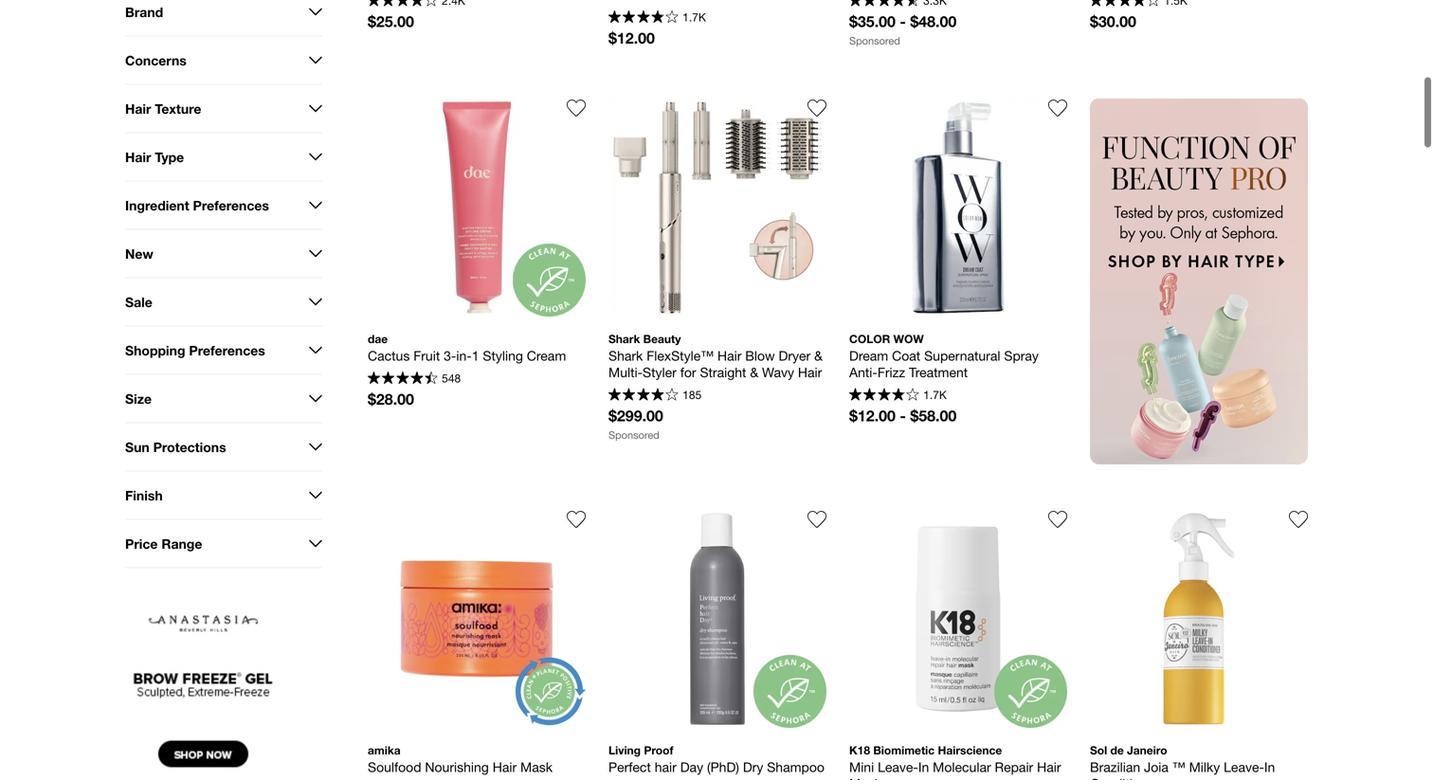 Task type: vqa. For each thing, say whether or not it's contained in the screenshot.


Task type: locate. For each thing, give the bounding box(es) containing it.
2.4k reviews element
[[442, 0, 465, 6]]

for
[[680, 364, 696, 380]]

perfect
[[609, 759, 651, 775]]

$30.00
[[1090, 12, 1137, 30]]

leave- down biomimetic
[[878, 759, 919, 775]]

$30.00 link
[[1090, 0, 1308, 36]]

$35.00 - $48.00 sponsored
[[849, 12, 957, 47]]

brand
[[125, 4, 163, 20]]

in
[[919, 759, 929, 775], [1265, 759, 1275, 775]]

0 vertical spatial 4.5 stars element
[[849, 0, 919, 9]]

1 vertical spatial preferences
[[189, 342, 265, 358]]

ingredient preferences
[[125, 197, 269, 213]]

&
[[814, 348, 823, 363], [750, 364, 759, 380]]

1 horizontal spatial mask
[[849, 776, 882, 780]]

1 in from the left
[[919, 759, 929, 775]]

0 horizontal spatial 1.7k
[[683, 10, 706, 24]]

hair left texture
[[125, 101, 151, 116]]

1 vertical spatial 4.5 stars element
[[368, 371, 438, 387]]

fruit
[[414, 348, 440, 363]]

shopping preferences button
[[125, 327, 322, 374]]

leave- right milky
[[1224, 759, 1265, 775]]

sun protections button
[[125, 423, 322, 471]]

4.5 stars element for 548 reviews element
[[368, 371, 438, 387]]

ingredient preferences button
[[125, 182, 322, 229]]

4 stars element for $25.00
[[368, 0, 438, 9]]

day
[[680, 759, 704, 775]]

size button
[[125, 375, 322, 422]]

leave- inside k18 biomimetic hairscience mini leave-in molecular repair hair mask
[[878, 759, 919, 775]]

0 vertical spatial preferences
[[193, 197, 269, 213]]

1 vertical spatial 1.7k
[[924, 388, 947, 402]]

4 stars element inside $30.00 link
[[1090, 0, 1160, 9]]

3.3k reviews element
[[924, 0, 947, 6]]

4.5 stars element
[[849, 0, 919, 9], [368, 371, 438, 387]]

sponsored inside $35.00 - $48.00 sponsored
[[849, 34, 900, 47]]

preferences down sale button
[[189, 342, 265, 358]]

mask
[[520, 759, 553, 775], [849, 776, 882, 780]]

0 vertical spatial &
[[814, 348, 823, 363]]

sponsored down "$35.00"
[[849, 34, 900, 47]]

1 vertical spatial -
[[900, 407, 906, 425]]

-
[[900, 12, 906, 30], [900, 407, 906, 425]]

& down blow
[[750, 364, 759, 380]]

janeiro
[[1127, 744, 1168, 757]]

1 horizontal spatial $12.00
[[849, 407, 896, 425]]

in right milky
[[1265, 759, 1275, 775]]

mask right nourishing
[[520, 759, 553, 775]]

shampoo
[[767, 759, 825, 775]]

$48.00
[[910, 12, 957, 30]]

0 horizontal spatial sponsored
[[609, 429, 660, 441]]

- left '$58.00'
[[900, 407, 906, 425]]

4.5 stars element up "$35.00"
[[849, 0, 919, 9]]

1 horizontal spatial 1.7k
[[924, 388, 947, 402]]

hair down dryer
[[798, 364, 822, 380]]

in inside k18 biomimetic hairscience mini leave-in molecular repair hair mask
[[919, 759, 929, 775]]

1 horizontal spatial &
[[814, 348, 823, 363]]

mask down mini
[[849, 776, 882, 780]]

1.7k
[[683, 10, 706, 24], [924, 388, 947, 402]]

$12.00 - $58.00
[[849, 407, 957, 425]]

nourishing
[[425, 759, 489, 775]]

ingredient
[[125, 197, 189, 213]]

milky
[[1189, 759, 1220, 775]]

& right dryer
[[814, 348, 823, 363]]

hair
[[655, 759, 677, 775]]

1 horizontal spatial in
[[1265, 759, 1275, 775]]

price range
[[125, 536, 202, 552]]

preferences inside button
[[189, 342, 265, 358]]

1 vertical spatial &
[[750, 364, 759, 380]]

preferences inside 'button'
[[193, 197, 269, 213]]

4.5 stars element up $28.00
[[368, 371, 438, 387]]

styler
[[643, 364, 677, 380]]

sol de janeiro - brazilian joia ™ milky leave-in conditioner image
[[1090, 510, 1308, 728]]

k18
[[849, 744, 870, 757]]

1 vertical spatial $12.00
[[849, 407, 896, 425]]

1.7k reviews element
[[683, 10, 706, 24], [924, 388, 947, 402]]

0 horizontal spatial leave-
[[878, 759, 919, 775]]

sign in to love shark beauty - shark flexstyle™ hair blow dryer & multi-styler for straight & wavy hair image
[[808, 98, 827, 117]]

preferences up new "button"
[[193, 197, 269, 213]]

2 shark from the top
[[609, 348, 643, 363]]

548
[[442, 372, 461, 385]]

shopping
[[125, 342, 185, 358]]

concerns button
[[125, 36, 322, 84]]

hair
[[125, 101, 151, 116], [125, 149, 151, 165], [718, 348, 742, 363], [798, 364, 822, 380], [493, 759, 517, 775], [1037, 759, 1061, 775]]

new
[[125, 246, 153, 261]]

- inside $35.00 - $48.00 sponsored
[[900, 12, 906, 30]]

0 horizontal spatial 1.7k reviews element
[[683, 10, 706, 24]]

0 horizontal spatial mask
[[520, 759, 553, 775]]

spray
[[1004, 348, 1039, 363]]

2 - from the top
[[900, 407, 906, 425]]

in down biomimetic
[[919, 759, 929, 775]]

leave- inside sol de janeiro brazilian joia ™ milky leave-in conditioner
[[1224, 759, 1265, 775]]

texture
[[155, 101, 201, 116]]

$12.00
[[609, 29, 655, 47], [849, 407, 896, 425]]

preferences
[[193, 197, 269, 213], [189, 342, 265, 358]]

1 leave- from the left
[[878, 759, 919, 775]]

concerns
[[125, 52, 187, 68]]

0 vertical spatial mask
[[520, 759, 553, 775]]

0 vertical spatial -
[[900, 12, 906, 30]]

0 horizontal spatial $12.00
[[609, 29, 655, 47]]

hair right repair
[[1037, 759, 1061, 775]]

new button
[[125, 230, 322, 277]]

0 vertical spatial shark
[[609, 332, 640, 345]]

0 horizontal spatial 4.5 stars element
[[368, 371, 438, 387]]

1 vertical spatial mask
[[849, 776, 882, 780]]

living
[[609, 744, 641, 757]]

1 horizontal spatial 4.5 stars element
[[849, 0, 919, 9]]

mask inside the amika soulfood nourishing hair mask
[[520, 759, 553, 775]]

1 horizontal spatial 1.7k reviews element
[[924, 388, 947, 402]]

in-
[[456, 348, 472, 363]]

0 vertical spatial sponsored
[[849, 34, 900, 47]]

™
[[1173, 759, 1186, 775]]

1 shark from the top
[[609, 332, 640, 345]]

0 horizontal spatial in
[[919, 759, 929, 775]]

sponsored
[[849, 34, 900, 47], [609, 429, 660, 441]]

supernatural
[[924, 348, 1001, 363]]

cactus
[[368, 348, 410, 363]]

leave-
[[878, 759, 919, 775], [1224, 759, 1265, 775]]

hair inside the amika soulfood nourishing hair mask
[[493, 759, 517, 775]]

shopping preferences
[[125, 342, 265, 358]]

sign in to love dae - cactus fruit 3-in-1 styling cream image
[[567, 98, 586, 117]]

1 horizontal spatial leave-
[[1224, 759, 1265, 775]]

1 vertical spatial shark
[[609, 348, 643, 363]]

2 leave- from the left
[[1224, 759, 1265, 775]]

1.7k for top 1.7k reviews element
[[683, 10, 706, 24]]

sponsored down $299.00
[[609, 429, 660, 441]]

amika
[[368, 744, 401, 757]]

- right "$35.00"
[[900, 12, 906, 30]]

sol
[[1090, 744, 1108, 757]]

1 horizontal spatial sponsored
[[849, 34, 900, 47]]

2 in from the left
[[1265, 759, 1275, 775]]

0 vertical spatial 1.7k
[[683, 10, 706, 24]]

1 vertical spatial sponsored
[[609, 429, 660, 441]]

sign in to love color wow - dream coat supernatural spray anti-frizz treatment image
[[1049, 98, 1067, 117]]

1.7k for bottom 1.7k reviews element
[[924, 388, 947, 402]]

hair texture
[[125, 101, 201, 116]]

0 vertical spatial $12.00
[[609, 29, 655, 47]]

4 stars element
[[368, 0, 438, 9], [1090, 0, 1160, 9], [609, 10, 678, 25], [609, 388, 678, 403], [849, 388, 919, 403]]

hair inside k18 biomimetic hairscience mini leave-in molecular repair hair mask
[[1037, 759, 1061, 775]]

hair type
[[125, 149, 184, 165]]

price
[[125, 536, 158, 552]]

beauty
[[643, 332, 681, 345]]

1 - from the top
[[900, 12, 906, 30]]

repair
[[995, 759, 1034, 775]]

brand button
[[125, 0, 322, 36]]

living proof - perfect hair day (phd) dry shampoo image
[[609, 510, 827, 728]]

wow
[[894, 332, 924, 345]]

conditioner
[[1090, 776, 1159, 780]]

hair right nourishing
[[493, 759, 517, 775]]



Task type: describe. For each thing, give the bounding box(es) containing it.
hair left type
[[125, 149, 151, 165]]

dry
[[743, 759, 763, 775]]

sign in to love sol de janeiro - brazilian joia ™ milky leave-in conditioner image
[[1289, 510, 1308, 529]]

$35.00
[[849, 12, 896, 30]]

coat
[[892, 348, 921, 363]]

k18 biomimetic hairscience - mini leave-in molecular repair hair mask image
[[849, 510, 1067, 728]]

anti-
[[849, 364, 878, 380]]

color
[[849, 332, 891, 345]]

$299.00 sponsored
[[609, 407, 663, 441]]

finish button
[[125, 472, 322, 519]]

mini
[[849, 759, 874, 775]]

4 stars element for $30.00
[[1090, 0, 1160, 9]]

$12.00 for $12.00
[[609, 29, 655, 47]]

$299.00
[[609, 407, 663, 425]]

soulfood
[[368, 759, 421, 775]]

hair up the straight
[[718, 348, 742, 363]]

sponsored inside $299.00 sponsored
[[609, 429, 660, 441]]

shark beauty shark flexstyle™ hair blow dryer & multi-styler for straight & wavy hair
[[609, 332, 826, 380]]

185 reviews element
[[683, 388, 702, 402]]

1 vertical spatial 1.7k reviews element
[[924, 388, 947, 402]]

185
[[683, 388, 702, 402]]

hair texture button
[[125, 85, 322, 132]]

molecular
[[933, 759, 991, 775]]

price range button
[[125, 520, 322, 567]]

sign in to love amika - soulfood nourishing hair mask image
[[567, 510, 586, 529]]

finish
[[125, 488, 163, 503]]

$28.00
[[368, 390, 414, 408]]

blow
[[745, 348, 775, 363]]

styling
[[483, 348, 523, 363]]

- for $35.00
[[900, 12, 906, 30]]

sale
[[125, 294, 152, 310]]

biomimetic
[[873, 744, 935, 757]]

color wow dream coat supernatural spray anti-frizz treatment
[[849, 332, 1043, 380]]

mask inside k18 biomimetic hairscience mini leave-in molecular repair hair mask
[[849, 776, 882, 780]]

protections
[[153, 439, 226, 455]]

$25.00 link
[[368, 0, 586, 36]]

dae
[[368, 332, 388, 345]]

treatment
[[909, 364, 968, 380]]

preferences for shopping preferences
[[189, 342, 265, 358]]

range
[[162, 536, 202, 552]]

dae - cactus fruit 3-in-1 styling cream image
[[368, 98, 586, 316]]

color wow - dream coat supernatural spray anti-frizz treatment image
[[849, 98, 1067, 316]]

type
[[155, 149, 184, 165]]

preferences for ingredient preferences
[[193, 197, 269, 213]]

hair type button
[[125, 133, 322, 181]]

sun
[[125, 439, 149, 455]]

k18 biomimetic hairscience mini leave-in molecular repair hair mask
[[849, 744, 1065, 780]]

dryer
[[779, 348, 811, 363]]

multi-
[[609, 364, 643, 380]]

0 vertical spatial 1.7k reviews element
[[683, 10, 706, 24]]

size
[[125, 391, 152, 406]]

1
[[472, 348, 479, 363]]

$58.00
[[910, 407, 957, 425]]

1.5k reviews element
[[1164, 0, 1188, 6]]

de
[[1111, 744, 1124, 757]]

sun protections
[[125, 439, 226, 455]]

dae cactus fruit 3-in-1 styling cream
[[368, 332, 566, 363]]

$12.00 for $12.00 - $58.00
[[849, 407, 896, 425]]

548 reviews element
[[442, 372, 461, 385]]

frizz
[[878, 364, 905, 380]]

(phd)
[[707, 759, 739, 775]]

function of beauty pro | texted by pros, customized by you. only at sephora. | shop by hair type > image
[[1090, 98, 1308, 464]]

4.5 stars element for the 3.3k reviews element
[[849, 0, 919, 9]]

shark beauty - shark flexstyle™ hair blow dryer & multi-styler for straight & wavy hair image
[[609, 98, 827, 316]]

in inside sol de janeiro brazilian joia ™ milky leave-in conditioner
[[1265, 759, 1275, 775]]

amika - soulfood nourishing hair mask image
[[368, 510, 586, 728]]

brazilian
[[1090, 759, 1141, 775]]

living proof perfect hair day (phd) dry shampoo
[[609, 744, 825, 775]]

dream
[[849, 348, 889, 363]]

3-
[[444, 348, 456, 363]]

$25.00
[[368, 12, 414, 30]]

joia
[[1144, 759, 1169, 775]]

flexstyle™
[[647, 348, 714, 363]]

hairscience
[[938, 744, 1002, 757]]

cream
[[527, 348, 566, 363]]

amika soulfood nourishing hair mask
[[368, 744, 553, 775]]

- for $12.00
[[900, 407, 906, 425]]

straight
[[700, 364, 747, 380]]

proof
[[644, 744, 674, 757]]

sign in to love living proof - perfect hair day (phd) dry shampoo image
[[808, 510, 827, 529]]

image de bannière avec contenu sponsorisé image
[[125, 591, 277, 780]]

wavy
[[762, 364, 794, 380]]

sign in to love k18 biomimetic hairscience - mini leave-in molecular repair hair mask image
[[1049, 510, 1067, 529]]

sale button
[[125, 278, 322, 326]]

0 horizontal spatial &
[[750, 364, 759, 380]]

sol de janeiro brazilian joia ™ milky leave-in conditioner
[[1090, 744, 1279, 780]]

4 stars element for $12.00
[[609, 10, 678, 25]]



